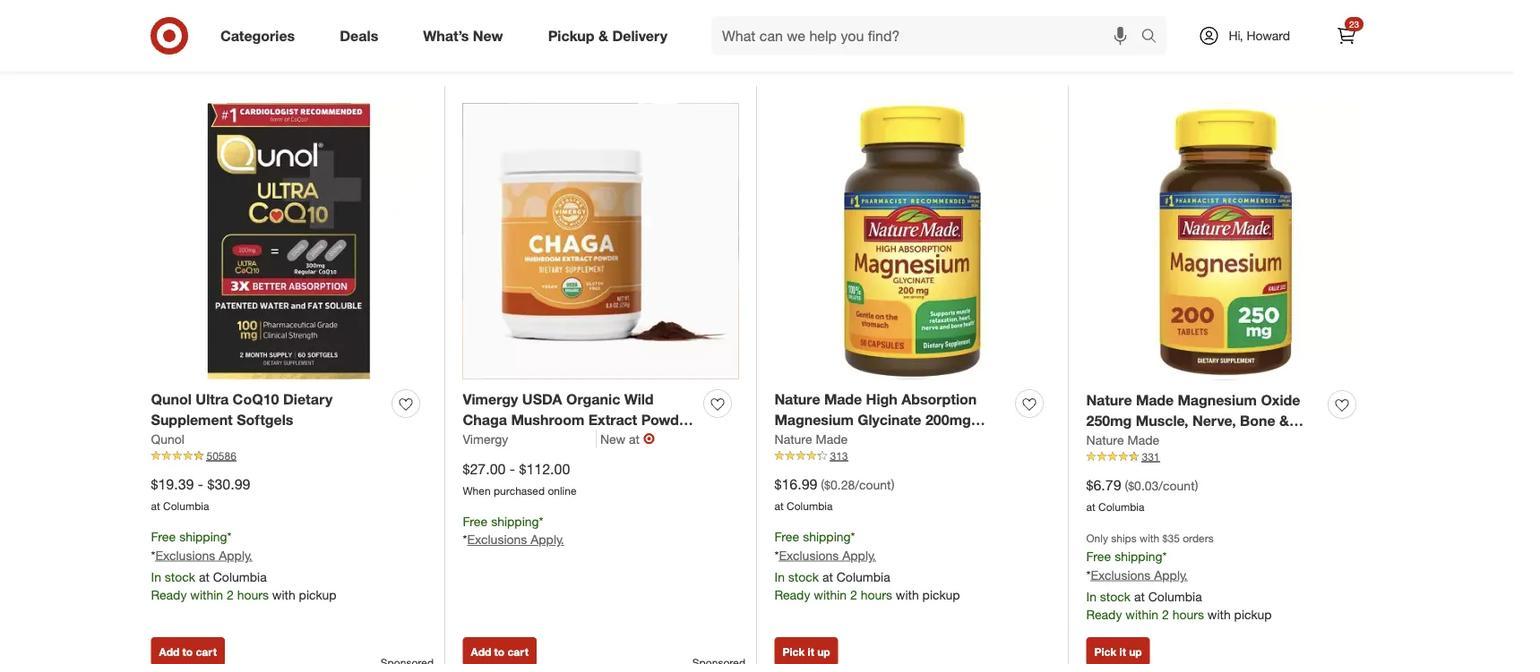 Task type: locate. For each thing, give the bounding box(es) containing it.
in
[[151, 569, 161, 585], [775, 569, 785, 585], [1087, 589, 1097, 605]]

stock down $16.99 ( $0.28 /count ) at columbia at the right
[[788, 569, 819, 585]]

$27.00
[[463, 461, 506, 478]]

0 horizontal spatial nature made link
[[775, 431, 848, 449]]

new right what's
[[473, 27, 503, 44]]

stock down ships
[[1100, 589, 1131, 605]]

at down $19.39 - $30.99 at columbia
[[199, 569, 210, 585]]

0 vertical spatial qunol
[[151, 391, 192, 409]]

313 link
[[775, 449, 1051, 464]]

made inside nature made high absorption magnesium glycinate 200mg supplement capsules - 60ct
[[825, 391, 862, 409]]

/count inside the $6.79 ( $0.03 /count ) at columbia
[[1159, 478, 1195, 494]]

0 horizontal spatial to
[[182, 646, 193, 659]]

- inside nature made magnesium oxide 250mg  muscle, nerve, bone & heart support supplement tablets - 200ct
[[1139, 454, 1145, 471]]

2 horizontal spatial pickup
[[1235, 607, 1272, 623]]

1 horizontal spatial hours
[[861, 587, 893, 603]]

nature for nature made high absorption magnesium glycinate 200mg supplement capsules - 60ct link
[[775, 391, 821, 409]]

made up muscle, at bottom
[[1136, 392, 1174, 410]]

0 horizontal spatial add
[[159, 646, 179, 659]]

2
[[227, 587, 234, 603], [850, 587, 857, 603], [1162, 607, 1169, 623]]

to for $19.39
[[182, 646, 193, 659]]

shipping down ships
[[1115, 549, 1163, 565]]

nature made magnesium oxide 250mg  muscle, nerve, bone & heart support supplement tablets - 200ct
[[1087, 392, 1301, 471]]

1 add to cart from the left
[[159, 646, 217, 659]]

new down extract
[[600, 432, 626, 447]]

0 horizontal spatial supplement
[[151, 412, 233, 429]]

nature made link up 313 at the right
[[775, 431, 848, 449]]

free shipping * * exclusions apply. in stock at  columbia ready within 2 hours with pickup down $30.99
[[151, 529, 337, 603]]

only
[[1087, 532, 1109, 545]]

( right "$6.79"
[[1125, 478, 1129, 494]]

it for $6.79
[[1120, 646, 1126, 659]]

1 pick it up from the left
[[783, 646, 830, 659]]

free down when
[[463, 514, 488, 530]]

1 pick from the left
[[783, 646, 805, 659]]

at down ships
[[1135, 589, 1145, 605]]

- left the 60ct
[[928, 432, 934, 450]]

2 horizontal spatial 2
[[1162, 607, 1169, 623]]

organic
[[566, 391, 621, 409]]

) down "313" link
[[891, 478, 895, 493]]

what's new
[[423, 27, 503, 44]]

free shipping * * exclusions apply. in stock at  columbia ready within 2 hours with pickup down $16.99 ( $0.28 /count ) at columbia at the right
[[775, 529, 960, 603]]

add to cart button
[[151, 638, 225, 665], [463, 638, 537, 665]]

1 horizontal spatial 2
[[850, 587, 857, 603]]

exclusions
[[467, 533, 527, 548], [155, 548, 215, 564], [779, 548, 839, 564], [1091, 568, 1151, 583]]

2 add to cart from the left
[[471, 646, 529, 659]]

shipping down $19.39 - $30.99 at columbia
[[179, 529, 227, 545]]

pickup
[[299, 587, 337, 603], [923, 587, 960, 603], [1235, 607, 1272, 623]]

same day delivery button
[[1095, 25, 1261, 65]]

delivery inside button
[[1198, 36, 1250, 53]]

nature made down 250mg
[[1087, 433, 1160, 448]]

at down $16.99 ( $0.28 /count ) at columbia at the right
[[823, 569, 833, 585]]

made up '331'
[[1128, 433, 1160, 448]]

stock
[[165, 569, 195, 585], [788, 569, 819, 585], [1100, 589, 1131, 605]]

qunol up $19.39
[[151, 432, 184, 447]]

add to cart button for $19.39
[[151, 638, 225, 665]]

) inside $16.99 ( $0.28 /count ) at columbia
[[891, 478, 895, 493]]

to for $27.00
[[494, 646, 505, 659]]

shipping
[[491, 514, 539, 530], [179, 529, 227, 545], [803, 529, 851, 545], [1115, 549, 1163, 565]]

50586 link
[[151, 449, 427, 464]]

2 free shipping * * exclusions apply. in stock at  columbia ready within 2 hours with pickup from the left
[[775, 529, 960, 603]]

2 horizontal spatial ready
[[1087, 607, 1122, 623]]

nature up 250mg
[[1087, 392, 1132, 410]]

1 horizontal spatial within
[[814, 587, 847, 603]]

apply.
[[531, 533, 564, 548], [219, 548, 253, 564], [843, 548, 876, 564], [1155, 568, 1188, 583]]

shipping down $16.99 ( $0.28 /count ) at columbia at the right
[[803, 529, 851, 545]]

331 link
[[1087, 450, 1364, 465]]

nature down 250mg
[[1087, 433, 1124, 448]]

( inside $16.99 ( $0.28 /count ) at columbia
[[821, 478, 825, 493]]

2 add from the left
[[471, 646, 491, 659]]

pickup inside button
[[896, 36, 939, 53]]

1 horizontal spatial pick it up button
[[1087, 638, 1150, 665]]

shipping down 'purchased'
[[491, 514, 539, 530]]

at down '$16.99'
[[775, 500, 784, 513]]

1 vertical spatial magnesium
[[775, 412, 854, 429]]

1 horizontal spatial free shipping * * exclusions apply. in stock at  columbia ready within 2 hours with pickup
[[775, 529, 960, 603]]

1 horizontal spatial add
[[471, 646, 491, 659]]

pick it up for $16.99
[[783, 646, 830, 659]]

1 horizontal spatial to
[[494, 646, 505, 659]]

331
[[1142, 451, 1160, 464]]

free down '$16.99'
[[775, 529, 800, 545]]

)
[[891, 478, 895, 493], [1195, 478, 1199, 494]]

/count
[[855, 478, 891, 493], [1159, 478, 1195, 494]]

-
[[928, 432, 934, 450], [1139, 454, 1145, 471], [510, 461, 515, 478], [198, 476, 204, 494]]

( for $16.99
[[821, 478, 825, 493]]

at inside new at ¬
[[629, 432, 640, 447]]

/count down capsules
[[855, 478, 891, 493]]

2 to from the left
[[494, 646, 505, 659]]

0 horizontal spatial new
[[473, 27, 503, 44]]

1 horizontal spatial /count
[[1159, 478, 1195, 494]]

2 horizontal spatial within
[[1126, 607, 1159, 623]]

only ships with $35 orders free shipping * * exclusions apply. in stock at  columbia ready within 2 hours with pickup
[[1087, 532, 1272, 623]]

cart for $112.00
[[508, 646, 529, 659]]

( right '$16.99'
[[821, 478, 825, 493]]

exclusions down when
[[467, 533, 527, 548]]

1 add to cart button from the left
[[151, 638, 225, 665]]

1 horizontal spatial cart
[[508, 646, 529, 659]]

1 horizontal spatial add to cart button
[[463, 638, 537, 665]]

add to cart
[[159, 646, 217, 659], [471, 646, 529, 659]]

up for $6.79
[[1129, 646, 1142, 659]]

at inside $19.39 - $30.99 at columbia
[[151, 500, 160, 513]]

1 horizontal spatial (
[[1125, 478, 1129, 494]]

qunol ultra coq10 dietary supplement softgels image
[[151, 104, 427, 380], [151, 104, 427, 380]]

0 horizontal spatial ready
[[151, 587, 187, 603]]

nature inside nature made magnesium oxide 250mg  muscle, nerve, bone & heart support supplement tablets - 200ct
[[1087, 392, 1132, 410]]

2 horizontal spatial supplement
[[1188, 433, 1270, 451]]

stock down $19.39 - $30.99 at columbia
[[165, 569, 195, 585]]

0 horizontal spatial delivery
[[612, 27, 668, 44]]

up for $16.99
[[818, 646, 830, 659]]

1 horizontal spatial delivery
[[1198, 36, 1250, 53]]

exclusions apply. link down 'purchased'
[[467, 533, 564, 548]]

250mg
[[1087, 413, 1132, 430]]

1 horizontal spatial pick it up
[[1095, 646, 1142, 659]]

2 it from the left
[[1120, 646, 1126, 659]]

made for nature made magnesium oxide 250mg  muscle, nerve, bone & heart support supplement tablets - 200ct link on the right of the page
[[1136, 392, 1174, 410]]

hours
[[237, 587, 269, 603], [861, 587, 893, 603], [1173, 607, 1204, 623]]

1 horizontal spatial nature made link
[[1087, 432, 1160, 450]]

* down only
[[1087, 568, 1091, 583]]

apply. down online
[[531, 533, 564, 548]]

vimergy up chaga
[[463, 391, 518, 409]]

within for exclusions apply. "link" under $16.99 ( $0.28 /count ) at columbia at the right
[[814, 587, 847, 603]]

free
[[463, 514, 488, 530], [151, 529, 176, 545], [775, 529, 800, 545], [1087, 549, 1112, 565]]

0 horizontal spatial cart
[[196, 646, 217, 659]]

0 horizontal spatial )
[[891, 478, 895, 493]]

new
[[473, 27, 503, 44], [600, 432, 626, 447]]

(
[[821, 478, 825, 493], [1125, 478, 1129, 494]]

1 horizontal spatial nature made
[[1087, 433, 1160, 448]]

vimergy usda organic wild chaga mushroom extract powder, 166 servings image
[[463, 104, 739, 380], [463, 104, 739, 380]]

2 up from the left
[[1129, 646, 1142, 659]]

1 vertical spatial vimergy
[[463, 432, 508, 447]]

23
[[1350, 18, 1360, 30]]

free down only
[[1087, 549, 1112, 565]]

/count inside $16.99 ( $0.28 /count ) at columbia
[[855, 478, 891, 493]]

nature made link for 250mg
[[1087, 432, 1160, 450]]

0 horizontal spatial magnesium
[[775, 412, 854, 429]]

nature made up 313 at the right
[[775, 432, 848, 447]]

qunol for qunol
[[151, 432, 184, 447]]

nature made link
[[775, 431, 848, 449], [1087, 432, 1160, 450]]

exclusions apply. link
[[467, 533, 564, 548], [155, 548, 253, 564], [779, 548, 876, 564], [1091, 568, 1188, 583]]

1 horizontal spatial pickup
[[896, 36, 939, 53]]

1 vertical spatial qunol
[[151, 432, 184, 447]]

nature up '$16.99'
[[775, 432, 813, 447]]

nature
[[775, 391, 821, 409], [1087, 392, 1132, 410], [775, 432, 813, 447], [1087, 433, 1124, 448]]

exclusions apply. link down $16.99 ( $0.28 /count ) at columbia at the right
[[779, 548, 876, 564]]

0 horizontal spatial stock
[[165, 569, 195, 585]]

200ct
[[1149, 454, 1186, 471]]

apply. inside only ships with $35 orders free shipping * * exclusions apply. in stock at  columbia ready within 2 hours with pickup
[[1155, 568, 1188, 583]]

free shipping * * exclusions apply. in stock at  columbia ready within 2 hours with pickup for exclusions apply. "link" under $16.99 ( $0.28 /count ) at columbia at the right
[[775, 529, 960, 603]]

add to cart for $19.39
[[159, 646, 217, 659]]

1 horizontal spatial &
[[1280, 413, 1290, 430]]

shipping inside free shipping * * exclusions apply.
[[491, 514, 539, 530]]

free shipping * * exclusions apply.
[[463, 514, 564, 548]]

ships
[[1112, 532, 1137, 545]]

new at ¬
[[600, 431, 655, 448]]

ultra
[[196, 391, 229, 409]]

1 cart from the left
[[196, 646, 217, 659]]

apply. down $35
[[1155, 568, 1188, 583]]

0 horizontal spatial pick it up
[[783, 646, 830, 659]]

1 up from the left
[[818, 646, 830, 659]]

0 vertical spatial vimergy
[[463, 391, 518, 409]]

$0.03
[[1129, 478, 1159, 494]]

nature for nature made link related to 250mg
[[1087, 433, 1124, 448]]

2 pick it up button from the left
[[1087, 638, 1150, 665]]

1 vertical spatial &
[[1280, 413, 1290, 430]]

2 cart from the left
[[508, 646, 529, 659]]

supplement up '$16.99'
[[775, 432, 857, 450]]

) inside the $6.79 ( $0.03 /count ) at columbia
[[1195, 478, 1199, 494]]

made up 313 at the right
[[816, 432, 848, 447]]

0 vertical spatial magnesium
[[1178, 392, 1257, 410]]

delivery for same day delivery
[[1198, 36, 1250, 53]]

magnesium
[[1178, 392, 1257, 410], [775, 412, 854, 429]]

2 horizontal spatial stock
[[1100, 589, 1131, 605]]

add to cart button for $27.00
[[463, 638, 537, 665]]

1 horizontal spatial pick
[[1095, 646, 1117, 659]]

1 vertical spatial new
[[600, 432, 626, 447]]

magnesium up 313 at the right
[[775, 412, 854, 429]]

vimergy
[[463, 391, 518, 409], [463, 432, 508, 447]]

1 horizontal spatial up
[[1129, 646, 1142, 659]]

exclusions down ships
[[1091, 568, 1151, 583]]

apply. inside free shipping * * exclusions apply.
[[531, 533, 564, 548]]

shipping inside only ships with $35 orders free shipping * * exclusions apply. in stock at  columbia ready within 2 hours with pickup
[[1115, 549, 1163, 565]]

at down "$6.79"
[[1087, 501, 1096, 514]]

1 horizontal spatial new
[[600, 432, 626, 447]]

( inside the $6.79 ( $0.03 /count ) at columbia
[[1125, 478, 1129, 494]]

nature left high
[[775, 391, 821, 409]]

0 horizontal spatial pick it up button
[[775, 638, 839, 665]]

0 horizontal spatial hours
[[237, 587, 269, 603]]

2 horizontal spatial hours
[[1173, 607, 1204, 623]]

2 add to cart button from the left
[[463, 638, 537, 665]]

0 horizontal spatial add to cart button
[[151, 638, 225, 665]]

1 horizontal spatial stock
[[788, 569, 819, 585]]

0 vertical spatial &
[[599, 27, 608, 44]]

pick
[[783, 646, 805, 659], [1095, 646, 1117, 659]]

pickup for pickup & delivery
[[548, 27, 595, 44]]

1 free shipping * * exclusions apply. in stock at  columbia ready within 2 hours with pickup from the left
[[151, 529, 337, 603]]

0 horizontal spatial free shipping * * exclusions apply. in stock at  columbia ready within 2 hours with pickup
[[151, 529, 337, 603]]

1 add from the left
[[159, 646, 179, 659]]

- up 'purchased'
[[510, 461, 515, 478]]

cart
[[196, 646, 217, 659], [508, 646, 529, 659]]

made
[[825, 391, 862, 409], [1136, 392, 1174, 410], [816, 432, 848, 447], [1128, 433, 1160, 448]]

$35
[[1163, 532, 1180, 545]]

pickup button
[[862, 25, 951, 65]]

made left high
[[825, 391, 862, 409]]

1 horizontal spatial )
[[1195, 478, 1199, 494]]

add for $27.00
[[471, 646, 491, 659]]

1 horizontal spatial ready
[[775, 587, 811, 603]]

2 qunol from the top
[[151, 432, 184, 447]]

columbia inside the $6.79 ( $0.03 /count ) at columbia
[[1099, 501, 1145, 514]]

add
[[159, 646, 179, 659], [471, 646, 491, 659]]

23 link
[[1327, 16, 1367, 56]]

0 horizontal spatial 2
[[227, 587, 234, 603]]

/count down 200ct
[[1159, 478, 1195, 494]]

0 horizontal spatial (
[[821, 478, 825, 493]]

qunol for qunol ultra coq10 dietary supplement softgels
[[151, 391, 192, 409]]

* down $16.99 ( $0.28 /count ) at columbia at the right
[[851, 529, 855, 545]]

- right $19.39
[[198, 476, 204, 494]]

supplement down nerve, at right
[[1188, 433, 1270, 451]]

nature inside nature made high absorption magnesium glycinate 200mg supplement capsules - 60ct
[[775, 391, 821, 409]]

) down 331 link
[[1195, 478, 1199, 494]]

0 horizontal spatial within
[[190, 587, 223, 603]]

1 it from the left
[[808, 646, 815, 659]]

nature made link down 250mg
[[1087, 432, 1160, 450]]

2 vimergy from the top
[[463, 432, 508, 447]]

0 horizontal spatial nature made
[[775, 432, 848, 447]]

- inside $27.00 - $112.00 when purchased online
[[510, 461, 515, 478]]

within for exclusions apply. "link" underneath $19.39 - $30.99 at columbia
[[190, 587, 223, 603]]

nature made magnesium oxide 250mg  muscle, nerve, bone & heart support supplement tablets - 200ct image
[[1087, 104, 1364, 380], [1087, 104, 1364, 380]]

cart for $30.99
[[196, 646, 217, 659]]

1 horizontal spatial magnesium
[[1178, 392, 1257, 410]]

0 horizontal spatial &
[[599, 27, 608, 44]]

orders
[[1183, 532, 1214, 545]]

1 qunol from the top
[[151, 391, 192, 409]]

up
[[818, 646, 830, 659], [1129, 646, 1142, 659]]

0 horizontal spatial add to cart
[[159, 646, 217, 659]]

magnesium up nerve, at right
[[1178, 392, 1257, 410]]

exclusions apply. link down $19.39 - $30.99 at columbia
[[155, 548, 253, 564]]

* down when
[[463, 533, 467, 548]]

1 pick it up button from the left
[[775, 638, 839, 665]]

qunol ultra coq10 dietary supplement softgels link
[[151, 390, 385, 431]]

( for $6.79
[[1125, 478, 1129, 494]]

1 horizontal spatial supplement
[[775, 432, 857, 450]]

1 horizontal spatial add to cart
[[471, 646, 529, 659]]

& inside pickup & delivery link
[[599, 27, 608, 44]]

0 horizontal spatial pickup
[[548, 27, 595, 44]]

supplement down ultra
[[151, 412, 233, 429]]

to
[[182, 646, 193, 659], [494, 646, 505, 659]]

made inside nature made magnesium oxide 250mg  muscle, nerve, bone & heart support supplement tablets - 200ct
[[1136, 392, 1174, 410]]

1 horizontal spatial in
[[775, 569, 785, 585]]

1 horizontal spatial it
[[1120, 646, 1126, 659]]

what's new link
[[408, 16, 526, 56]]

wild
[[625, 391, 654, 409]]

free shipping * * exclusions apply. in stock at  columbia ready within 2 hours with pickup
[[151, 529, 337, 603], [775, 529, 960, 603]]

pickup
[[548, 27, 595, 44], [896, 36, 939, 53]]

qunol inside the qunol ultra coq10 dietary supplement softgels
[[151, 391, 192, 409]]

0 horizontal spatial up
[[818, 646, 830, 659]]

1 vimergy from the top
[[463, 391, 518, 409]]

apply. down $16.99 ( $0.28 /count ) at columbia at the right
[[843, 548, 876, 564]]

50586
[[207, 450, 236, 463]]

- up $0.03
[[1139, 454, 1145, 471]]

absorption
[[902, 391, 977, 409]]

0 horizontal spatial it
[[808, 646, 815, 659]]

0 horizontal spatial /count
[[855, 478, 891, 493]]

vimergy down chaga
[[463, 432, 508, 447]]

pick it up button
[[775, 638, 839, 665], [1087, 638, 1150, 665]]

at down $19.39
[[151, 500, 160, 513]]

within
[[190, 587, 223, 603], [814, 587, 847, 603], [1126, 607, 1159, 623]]

pickup inside pickup & delivery link
[[548, 27, 595, 44]]

1 to from the left
[[182, 646, 193, 659]]

* down $19.39
[[151, 548, 155, 564]]

* down $19.39 - $30.99 at columbia
[[227, 529, 232, 545]]

columbia
[[163, 500, 209, 513], [787, 500, 833, 513], [1099, 501, 1145, 514], [213, 569, 267, 585], [837, 569, 891, 585], [1149, 589, 1202, 605]]

vimergy inside "vimergy usda organic wild chaga mushroom extract powder, 166 servings"
[[463, 391, 518, 409]]

pick it up
[[783, 646, 830, 659], [1095, 646, 1142, 659]]

add to cart for $27.00
[[471, 646, 529, 659]]

support
[[1129, 433, 1184, 451]]

nature made high absorption magnesium glycinate 200mg supplement capsules - 60ct image
[[775, 104, 1051, 380], [775, 104, 1051, 380]]

magnesium inside nature made high absorption magnesium glycinate 200mg supplement capsules - 60ct
[[775, 412, 854, 429]]

0 vertical spatial new
[[473, 27, 503, 44]]

2 pick it up from the left
[[1095, 646, 1142, 659]]

at left ¬
[[629, 432, 640, 447]]

exclusions apply. link down ships
[[1091, 568, 1188, 583]]

pick for $6.79
[[1095, 646, 1117, 659]]

2 horizontal spatial in
[[1087, 589, 1097, 605]]

0 horizontal spatial pick
[[783, 646, 805, 659]]

qunol up qunol link
[[151, 391, 192, 409]]

2 pick from the left
[[1095, 646, 1117, 659]]



Task type: vqa. For each thing, say whether or not it's contained in the screenshot.
Bob
no



Task type: describe. For each thing, give the bounding box(es) containing it.
servings
[[491, 432, 550, 450]]

stock for exclusions apply. "link" under $16.99 ( $0.28 /count ) at columbia at the right
[[788, 569, 819, 585]]

vimergy for vimergy usda organic wild chaga mushroom extract powder, 166 servings
[[463, 391, 518, 409]]

¬
[[643, 431, 655, 448]]

apply. down $19.39 - $30.99 at columbia
[[219, 548, 253, 564]]

$0.28
[[825, 478, 855, 493]]

mushroom
[[511, 412, 585, 429]]

* down $35
[[1163, 549, 1167, 565]]

new inside new at ¬
[[600, 432, 626, 447]]

pick it up button for $6.79
[[1087, 638, 1150, 665]]

howard
[[1247, 28, 1291, 43]]

60ct
[[937, 432, 967, 450]]

deals link
[[325, 16, 401, 56]]

278 results
[[144, 30, 251, 55]]

- inside $19.39 - $30.99 at columbia
[[198, 476, 204, 494]]

add for $19.39
[[159, 646, 179, 659]]

extract
[[589, 412, 637, 429]]

vimergy usda organic wild chaga mushroom extract powder, 166 servings
[[463, 391, 695, 450]]

What can we help you find? suggestions appear below search field
[[712, 16, 1146, 56]]

in inside only ships with $35 orders free shipping * * exclusions apply. in stock at  columbia ready within 2 hours with pickup
[[1087, 589, 1097, 605]]

search button
[[1133, 16, 1176, 59]]

nature made for magnesium
[[775, 432, 848, 447]]

categories
[[220, 27, 295, 44]]

hi, howard
[[1229, 28, 1291, 43]]

categories link
[[205, 16, 317, 56]]

$6.79 ( $0.03 /count ) at columbia
[[1087, 477, 1199, 514]]

/count for $16.99
[[855, 478, 891, 493]]

$30.99
[[208, 476, 250, 494]]

columbia inside only ships with $35 orders free shipping * * exclusions apply. in stock at  columbia ready within 2 hours with pickup
[[1149, 589, 1202, 605]]

high
[[866, 391, 898, 409]]

stock inside only ships with $35 orders free shipping * * exclusions apply. in stock at  columbia ready within 2 hours with pickup
[[1100, 589, 1131, 605]]

exclusions down $16.99 ( $0.28 /count ) at columbia at the right
[[779, 548, 839, 564]]

$112.00
[[519, 461, 570, 478]]

chaga
[[463, 412, 507, 429]]

made for nature made high absorption magnesium glycinate 200mg supplement capsules - 60ct link
[[825, 391, 862, 409]]

ready inside only ships with $35 orders free shipping * * exclusions apply. in stock at  columbia ready within 2 hours with pickup
[[1087, 607, 1122, 623]]

$16.99 ( $0.28 /count ) at columbia
[[775, 476, 895, 513]]

supplement inside the qunol ultra coq10 dietary supplement softgels
[[151, 412, 233, 429]]

pick for $16.99
[[783, 646, 805, 659]]

hours inside only ships with $35 orders free shipping * * exclusions apply. in stock at  columbia ready within 2 hours with pickup
[[1173, 607, 1204, 623]]

$16.99
[[775, 476, 818, 494]]

supplement inside nature made high absorption magnesium glycinate 200mg supplement capsules - 60ct
[[775, 432, 857, 450]]

$19.39 - $30.99 at columbia
[[151, 476, 250, 513]]

within inside only ships with $35 orders free shipping * * exclusions apply. in stock at  columbia ready within 2 hours with pickup
[[1126, 607, 1159, 623]]

278
[[144, 30, 179, 55]]

$6.79
[[1087, 477, 1122, 495]]

what's
[[423, 27, 469, 44]]

pick it up for $6.79
[[1095, 646, 1142, 659]]

pickup inside only ships with $35 orders free shipping * * exclusions apply. in stock at  columbia ready within 2 hours with pickup
[[1235, 607, 1272, 623]]

/count for $6.79
[[1159, 478, 1195, 494]]

powder,
[[641, 412, 695, 429]]

online
[[548, 484, 577, 498]]

supplement inside nature made magnesium oxide 250mg  muscle, nerve, bone & heart support supplement tablets - 200ct
[[1188, 433, 1270, 451]]

2 inside only ships with $35 orders free shipping * * exclusions apply. in stock at  columbia ready within 2 hours with pickup
[[1162, 607, 1169, 623]]

) for 60ct
[[891, 478, 895, 493]]

- inside nature made high absorption magnesium glycinate 200mg supplement capsules - 60ct
[[928, 432, 934, 450]]

exclusions inside free shipping * * exclusions apply.
[[467, 533, 527, 548]]

ready for exclusions apply. "link" underneath $19.39 - $30.99 at columbia
[[151, 587, 187, 603]]

dietary
[[283, 391, 333, 409]]

nature made high absorption magnesium glycinate 200mg supplement capsules - 60ct link
[[775, 390, 1009, 450]]

vimergy usda organic wild chaga mushroom extract powder, 166 servings link
[[463, 390, 697, 450]]

at inside the $6.79 ( $0.03 /count ) at columbia
[[1087, 501, 1096, 514]]

nature made magnesium oxide 250mg  muscle, nerve, bone & heart support supplement tablets - 200ct link
[[1087, 391, 1321, 471]]

& inside nature made magnesium oxide 250mg  muscle, nerve, bone & heart support supplement tablets - 200ct
[[1280, 413, 1290, 430]]

) for support
[[1195, 478, 1199, 494]]

usda
[[522, 391, 562, 409]]

166
[[463, 432, 487, 450]]

exclusions inside only ships with $35 orders free shipping * * exclusions apply. in stock at  columbia ready within 2 hours with pickup
[[1091, 568, 1151, 583]]

at inside only ships with $35 orders free shipping * * exclusions apply. in stock at  columbia ready within 2 hours with pickup
[[1135, 589, 1145, 605]]

* down 'purchased'
[[539, 514, 544, 530]]

same day delivery
[[1128, 36, 1250, 53]]

shipping
[[1302, 36, 1359, 53]]

qunol link
[[151, 431, 184, 449]]

200mg
[[926, 412, 971, 429]]

heart
[[1087, 433, 1125, 451]]

free inside free shipping * * exclusions apply.
[[463, 514, 488, 530]]

stock for exclusions apply. "link" underneath $19.39 - $30.99 at columbia
[[165, 569, 195, 585]]

$19.39
[[151, 476, 194, 494]]

nature made link for magnesium
[[775, 431, 848, 449]]

bone
[[1240, 413, 1276, 430]]

results
[[184, 30, 251, 55]]

pickup for pickup
[[896, 36, 939, 53]]

coq10
[[233, 391, 279, 409]]

oxide
[[1261, 392, 1301, 410]]

shipping button
[[1269, 25, 1370, 65]]

pickup & delivery
[[548, 27, 668, 44]]

made for nature made link corresponding to magnesium
[[816, 432, 848, 447]]

$27.00 - $112.00 when purchased online
[[463, 461, 577, 498]]

day
[[1170, 36, 1194, 53]]

at inside $16.99 ( $0.28 /count ) at columbia
[[775, 500, 784, 513]]

free shipping * * exclusions apply. in stock at  columbia ready within 2 hours with pickup for exclusions apply. "link" underneath $19.39 - $30.99 at columbia
[[151, 529, 337, 603]]

nature made for 250mg
[[1087, 433, 1160, 448]]

tablets
[[1087, 454, 1135, 471]]

nerve,
[[1193, 413, 1236, 430]]

ready for exclusions apply. "link" under $16.99 ( $0.28 /count ) at columbia at the right
[[775, 587, 811, 603]]

0 horizontal spatial in
[[151, 569, 161, 585]]

muscle,
[[1136, 413, 1189, 430]]

glycinate
[[858, 412, 922, 429]]

when
[[463, 484, 491, 498]]

free down $19.39
[[151, 529, 176, 545]]

delivery for pickup & delivery
[[612, 27, 668, 44]]

columbia inside $16.99 ( $0.28 /count ) at columbia
[[787, 500, 833, 513]]

same
[[1128, 36, 1166, 53]]

pick it up button for $16.99
[[775, 638, 839, 665]]

deals
[[340, 27, 378, 44]]

free inside only ships with $35 orders free shipping * * exclusions apply. in stock at  columbia ready within 2 hours with pickup
[[1087, 549, 1112, 565]]

nature for nature made link corresponding to magnesium
[[775, 432, 813, 447]]

* down '$16.99'
[[775, 548, 779, 564]]

columbia inside $19.39 - $30.99 at columbia
[[163, 500, 209, 513]]

softgels
[[237, 412, 293, 429]]

capsules
[[861, 432, 924, 450]]

1 horizontal spatial pickup
[[923, 587, 960, 603]]

313
[[830, 450, 848, 463]]

it for $16.99
[[808, 646, 815, 659]]

search
[[1133, 29, 1176, 46]]

pickup & delivery link
[[533, 16, 690, 56]]

hi,
[[1229, 28, 1244, 43]]

nature for nature made magnesium oxide 250mg  muscle, nerve, bone & heart support supplement tablets - 200ct link on the right of the page
[[1087, 392, 1132, 410]]

vimergy for vimergy
[[463, 432, 508, 447]]

made for nature made link related to 250mg
[[1128, 433, 1160, 448]]

vimergy link
[[463, 431, 597, 449]]

exclusions down $19.39 - $30.99 at columbia
[[155, 548, 215, 564]]

magnesium inside nature made magnesium oxide 250mg  muscle, nerve, bone & heart support supplement tablets - 200ct
[[1178, 392, 1257, 410]]

nature made high absorption magnesium glycinate 200mg supplement capsules - 60ct
[[775, 391, 977, 450]]

0 horizontal spatial pickup
[[299, 587, 337, 603]]

purchased
[[494, 484, 545, 498]]

qunol ultra coq10 dietary supplement softgels
[[151, 391, 333, 429]]



